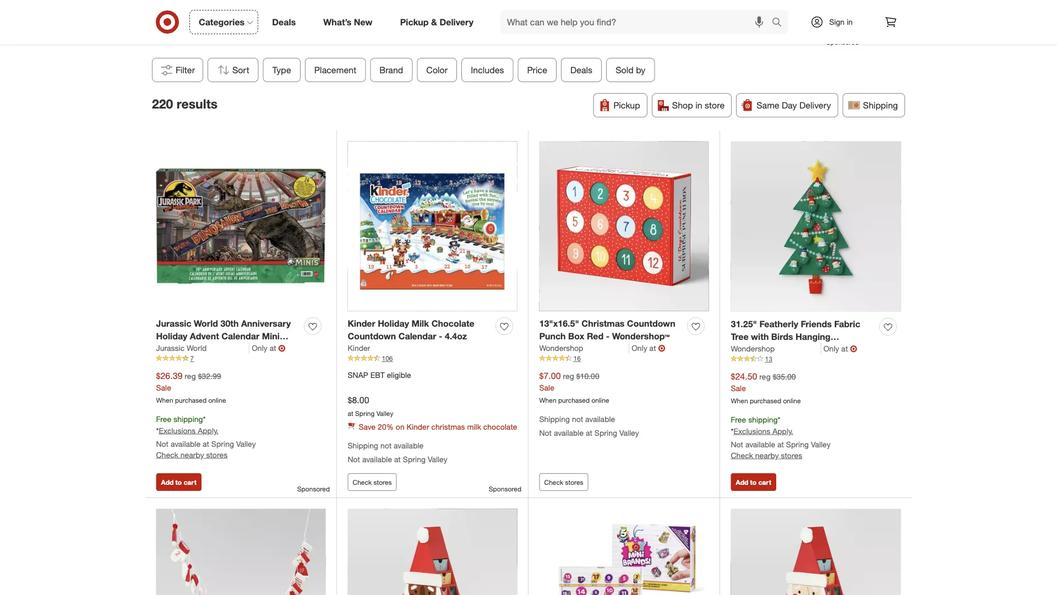 Task type: vqa. For each thing, say whether or not it's contained in the screenshot.
the rightmost Get
no



Task type: locate. For each thing, give the bounding box(es) containing it.
wondershop link up 13
[[731, 343, 822, 354]]

1 horizontal spatial shipping not available not available at spring valley
[[540, 414, 640, 437]]

2 horizontal spatial calendar
[[828, 344, 866, 355]]

0 horizontal spatial sponsored
[[297, 485, 330, 493]]

0 vertical spatial pickup
[[400, 17, 429, 27]]

0 vertical spatial holiday
[[378, 318, 409, 329]]

1 horizontal spatial wondershop™
[[765, 357, 823, 367]]

when down the "$7.00" at the right bottom of the page
[[540, 396, 557, 404]]

0 horizontal spatial add to cart
[[161, 478, 197, 486]]

wondershop
[[540, 343, 584, 353], [731, 344, 775, 353]]

add for $24.50
[[736, 478, 749, 486]]

1 vertical spatial jurassic
[[156, 343, 185, 353]]

jurassic world link
[[156, 343, 250, 354]]

1 vertical spatial pickup
[[614, 100, 641, 111]]

0 horizontal spatial in
[[696, 100, 703, 111]]

shop
[[673, 100, 693, 111]]

wondershop down punch
[[540, 343, 584, 353]]

1 vertical spatial deals
[[571, 65, 593, 75]]

reg for $7.00
[[563, 371, 575, 381]]

reg
[[185, 371, 196, 381], [563, 371, 575, 381], [760, 372, 771, 381]]

0 vertical spatial christmas
[[582, 318, 625, 329]]

online for $26.39
[[208, 396, 226, 404]]

shipping not available not available at spring valley down the $7.00 reg $10.00 sale when purchased online
[[540, 414, 640, 437]]

online down $10.00
[[592, 396, 610, 404]]

0 horizontal spatial deals
[[272, 17, 296, 27]]

1 horizontal spatial pickup
[[614, 100, 641, 111]]

holiday up figure
[[156, 331, 188, 342]]

ebt
[[371, 370, 385, 380]]

online
[[208, 396, 226, 404], [592, 396, 610, 404], [784, 397, 801, 405]]

1 vertical spatial world
[[187, 343, 207, 353]]

1 vertical spatial shipping
[[540, 414, 570, 424]]

2 horizontal spatial purchased
[[750, 397, 782, 405]]

wondershop™ inside 31.25" featherly friends fabric tree with birds hanging christmas countdown calendar green - wondershop™
[[765, 357, 823, 367]]

holiday
[[378, 318, 409, 329], [156, 331, 188, 342]]

online inside the $7.00 reg $10.00 sale when purchased online
[[592, 396, 610, 404]]

only at ¬ down mini
[[252, 343, 286, 353]]

1 horizontal spatial calendar
[[399, 331, 437, 342]]

christmas up red
[[582, 318, 625, 329]]

available
[[586, 414, 616, 424], [554, 428, 584, 437], [171, 439, 201, 448], [746, 439, 776, 449], [394, 441, 424, 450], [362, 454, 392, 464]]

- inside kinder holiday milk chocolate countdown calendar - 4.4oz
[[439, 331, 443, 342]]

add to cart button
[[156, 473, 202, 491], [731, 473, 777, 491]]

christmas down with
[[731, 344, 774, 355]]

check stores for $8.00
[[353, 478, 392, 486]]

0 vertical spatial in
[[847, 17, 853, 27]]

kinder for kinder holiday milk chocolate countdown calendar - 4.4oz
[[348, 318, 376, 329]]

- left 13
[[759, 357, 763, 367]]

online inside the $24.50 reg $35.00 sale when purchased online
[[784, 397, 801, 405]]

sale inside the $26.39 reg $32.99 sale when purchased online
[[156, 383, 171, 392]]

2 jurassic from the top
[[156, 343, 185, 353]]

1 horizontal spatial to
[[751, 478, 757, 486]]

world inside 'link'
[[187, 343, 207, 353]]

1 horizontal spatial apply.
[[773, 426, 794, 436]]

deals inside button
[[571, 65, 593, 75]]

2 horizontal spatial sale
[[731, 383, 746, 393]]

1 horizontal spatial christmas
[[731, 344, 774, 355]]

delivery right &
[[440, 17, 474, 27]]

- for wondershop™
[[606, 331, 610, 342]]

0 vertical spatial world
[[194, 318, 218, 329]]

not down 20% at the bottom left
[[381, 441, 392, 450]]

purchased down $32.99
[[175, 396, 207, 404]]

spring
[[355, 409, 375, 417], [595, 428, 618, 437], [211, 439, 234, 448], [787, 439, 809, 449], [403, 454, 426, 464]]

when inside the $7.00 reg $10.00 sale when purchased online
[[540, 396, 557, 404]]

0 vertical spatial shipping not available not available at spring valley
[[540, 414, 640, 437]]

world inside jurassic world 30th anniversary holiday advent calendar mini figure set (target exclusive)
[[194, 318, 218, 329]]

2 add to cart from the left
[[736, 478, 772, 486]]

free shipping * * exclusions apply. not available at spring valley check nearby stores for right exclusions apply. link
[[731, 415, 831, 460]]

cart for $26.39
[[184, 478, 197, 486]]

1 vertical spatial delivery
[[800, 100, 832, 111]]

shipping for right exclusions apply. link
[[749, 415, 778, 424]]

shipping not available not available at spring valley down 'on'
[[348, 441, 448, 464]]

2 horizontal spatial sponsored
[[827, 38, 859, 46]]

world
[[194, 318, 218, 329], [187, 343, 207, 353]]

0 horizontal spatial exclusions apply. link
[[159, 426, 219, 435]]

0 horizontal spatial when
[[156, 396, 173, 404]]

free down the $24.50 reg $35.00 sale when purchased online
[[731, 415, 747, 424]]

-
[[439, 331, 443, 342], [606, 331, 610, 342], [759, 357, 763, 367]]

- inside 13"x16.5" christmas countdown punch box red - wondershop™
[[606, 331, 610, 342]]

0 horizontal spatial shipping not available not available at spring valley
[[348, 441, 448, 464]]

reg right the "$7.00" at the right bottom of the page
[[563, 371, 575, 381]]

only at ¬ down fabric
[[824, 343, 858, 354]]

16" wood santa christmas countdown sign red/white - wondershop™ image
[[348, 509, 518, 595], [348, 509, 518, 595], [731, 509, 902, 595], [731, 509, 902, 595]]

0 vertical spatial countdown
[[627, 318, 676, 329]]

sale for $7.00
[[540, 383, 555, 392]]

placement
[[315, 65, 357, 75]]

5 surprise toy mini brands global series 3 advent calendar image
[[540, 509, 709, 595], [540, 509, 709, 595]]

0 horizontal spatial wondershop
[[540, 343, 584, 353]]

what's new link
[[314, 10, 387, 34]]

christmas
[[582, 318, 625, 329], [731, 344, 774, 355]]

2 horizontal spatial only
[[824, 344, 840, 353]]

2 to from the left
[[751, 478, 757, 486]]

in for sign
[[847, 17, 853, 27]]

sale inside the $24.50 reg $35.00 sale when purchased online
[[731, 383, 746, 393]]

kinder up snap on the bottom left of page
[[348, 343, 371, 353]]

13"x16.5" christmas countdown punch box red - wondershop™ image
[[540, 141, 709, 311], [540, 141, 709, 311]]

deals up type
[[272, 17, 296, 27]]

add
[[161, 478, 174, 486], [736, 478, 749, 486]]

save 20% on kinder christmas milk chocolate
[[359, 422, 518, 431]]

not down the $7.00 reg $10.00 sale when purchased online
[[572, 414, 584, 424]]

exclusions down the $26.39 reg $32.99 sale when purchased online
[[159, 426, 196, 435]]

1 horizontal spatial -
[[606, 331, 610, 342]]

1 horizontal spatial holiday
[[378, 318, 409, 329]]

1 horizontal spatial cart
[[759, 478, 772, 486]]

at inside $8.00 at spring valley
[[348, 409, 354, 417]]

0 vertical spatial jurassic
[[156, 318, 192, 329]]

0 horizontal spatial to
[[176, 478, 182, 486]]

0 horizontal spatial exclusions
[[159, 426, 196, 435]]

wondershop link up 16 at the bottom of the page
[[540, 343, 630, 354]]

1 add from the left
[[161, 478, 174, 486]]

sponsored
[[827, 38, 859, 46], [297, 485, 330, 493], [489, 485, 522, 493]]

reg down 13
[[760, 372, 771, 381]]

0 horizontal spatial calendar
[[222, 331, 260, 342]]

same day delivery
[[757, 100, 832, 111]]

purchased inside the $26.39 reg $32.99 sale when purchased online
[[175, 396, 207, 404]]

online inside the $26.39 reg $32.99 sale when purchased online
[[208, 396, 226, 404]]

pickup inside pickup button
[[614, 100, 641, 111]]

1 vertical spatial christmas
[[731, 344, 774, 355]]

2 add to cart button from the left
[[731, 473, 777, 491]]

online down $32.99
[[208, 396, 226, 404]]

world up '7'
[[187, 343, 207, 353]]

- left 4.4oz
[[439, 331, 443, 342]]

reg inside the $26.39 reg $32.99 sale when purchased online
[[185, 371, 196, 381]]

1 add to cart button from the left
[[156, 473, 202, 491]]

¬ for mini
[[279, 343, 286, 353]]

¬ down mini
[[279, 343, 286, 353]]

1 horizontal spatial deals
[[571, 65, 593, 75]]

deals
[[272, 17, 296, 27], [571, 65, 593, 75]]

only at ¬ up 16 link
[[632, 343, 666, 353]]

1 horizontal spatial only at ¬
[[632, 343, 666, 353]]

1 horizontal spatial add to cart
[[736, 478, 772, 486]]

wondershop™ up $35.00
[[765, 357, 823, 367]]

2 check stores button from the left
[[540, 473, 589, 491]]

jurassic inside 'link'
[[156, 343, 185, 353]]

0 horizontal spatial check nearby stores button
[[156, 449, 228, 460]]

sale inside the $7.00 reg $10.00 sale when purchased online
[[540, 383, 555, 392]]

apply. for the leftmost exclusions apply. link
[[198, 426, 219, 435]]

0 horizontal spatial nearby
[[181, 450, 204, 459]]

*
[[203, 414, 206, 424], [778, 415, 781, 424], [156, 426, 159, 435], [731, 426, 734, 436]]

when inside the $24.50 reg $35.00 sale when purchased online
[[731, 397, 749, 405]]

when down $24.50
[[731, 397, 749, 405]]

0 vertical spatial wondershop™
[[612, 331, 670, 342]]

purchased down $10.00
[[559, 396, 590, 404]]

1 horizontal spatial free shipping * * exclusions apply. not available at spring valley check nearby stores
[[731, 415, 831, 460]]

0 horizontal spatial pickup
[[400, 17, 429, 27]]

countdown inside kinder holiday milk chocolate countdown calendar - 4.4oz
[[348, 331, 396, 342]]

7
[[190, 354, 194, 362]]

calendar down "milk"
[[399, 331, 437, 342]]

sale down $24.50
[[731, 383, 746, 393]]

wondershop™
[[612, 331, 670, 342], [765, 357, 823, 367]]

reg down '7'
[[185, 371, 196, 381]]

when inside the $26.39 reg $32.99 sale when purchased online
[[156, 396, 173, 404]]

on
[[396, 422, 405, 431]]

featherly
[[760, 319, 799, 330]]

when down $26.39
[[156, 396, 173, 404]]

0 horizontal spatial ¬
[[279, 343, 286, 353]]

countdown up 16 link
[[627, 318, 676, 329]]

0 horizontal spatial holiday
[[156, 331, 188, 342]]

1 vertical spatial shipping not available not available at spring valley
[[348, 441, 448, 464]]

31.25"
[[731, 319, 758, 330]]

add to cart for $24.50
[[736, 478, 772, 486]]

exclusions apply. link down the $26.39 reg $32.99 sale when purchased online
[[159, 426, 219, 435]]

deals left sold
[[571, 65, 593, 75]]

1 jurassic from the top
[[156, 318, 192, 329]]

delivery inside same day delivery button
[[800, 100, 832, 111]]

online down $35.00
[[784, 397, 801, 405]]

0 horizontal spatial only at ¬
[[252, 343, 286, 353]]

106 link
[[348, 354, 518, 363]]

apply. down the $26.39 reg $32.99 sale when purchased online
[[198, 426, 219, 435]]

4.4oz
[[445, 331, 467, 342]]

1 horizontal spatial online
[[592, 396, 610, 404]]

6' fabric stocking, hat and mitten hanging garland christmas advent calendar red/white - wondershop™ image
[[156, 509, 326, 595], [156, 509, 326, 595]]

free shipping * * exclusions apply. not available at spring valley check nearby stores down the $24.50 reg $35.00 sale when purchased online
[[731, 415, 831, 460]]

free shipping * * exclusions apply. not available at spring valley check nearby stores down the $26.39 reg $32.99 sale when purchased online
[[156, 414, 256, 459]]

1 horizontal spatial add
[[736, 478, 749, 486]]

check stores button
[[348, 473, 397, 491], [540, 473, 589, 491]]

0 horizontal spatial delivery
[[440, 17, 474, 27]]

only up 16 link
[[632, 343, 648, 353]]

sale for $24.50
[[731, 383, 746, 393]]

check stores button for $8.00
[[348, 473, 397, 491]]

2 vertical spatial kinder
[[407, 422, 430, 431]]

1 to from the left
[[176, 478, 182, 486]]

¬ for wondershop™
[[659, 343, 666, 353]]

only
[[252, 343, 268, 353], [632, 343, 648, 353], [824, 344, 840, 353]]

1 vertical spatial not
[[381, 441, 392, 450]]

free
[[156, 414, 171, 424], [731, 415, 747, 424]]

free shipping * * exclusions apply. not available at spring valley check nearby stores for the leftmost exclusions apply. link
[[156, 414, 256, 459]]

1 horizontal spatial shipping
[[749, 415, 778, 424]]

holiday left "milk"
[[378, 318, 409, 329]]

1 check stores button from the left
[[348, 473, 397, 491]]

pickup for pickup & delivery
[[400, 17, 429, 27]]

0 horizontal spatial wondershop link
[[540, 343, 630, 354]]

calendar inside jurassic world 30th anniversary holiday advent calendar mini figure set (target exclusive)
[[222, 331, 260, 342]]

not
[[540, 428, 552, 437], [156, 439, 169, 448], [731, 439, 744, 449], [348, 454, 360, 464]]

2 horizontal spatial shipping
[[864, 100, 899, 111]]

kinder holiday milk chocolate countdown calendar - 4.4oz image
[[348, 141, 518, 311], [348, 141, 518, 311]]

fabric
[[835, 319, 861, 330]]

1 horizontal spatial check stores
[[545, 478, 584, 486]]

categories
[[199, 17, 245, 27]]

- inside 31.25" featherly friends fabric tree with birds hanging christmas countdown calendar green - wondershop™
[[759, 357, 763, 367]]

in right sign
[[847, 17, 853, 27]]

kinder right 'on'
[[407, 422, 430, 431]]

valley
[[377, 409, 394, 417], [620, 428, 640, 437], [236, 439, 256, 448], [811, 439, 831, 449], [428, 454, 448, 464]]

pickup inside pickup & delivery link
[[400, 17, 429, 27]]

countdown down hanging
[[777, 344, 825, 355]]

0 horizontal spatial cart
[[184, 478, 197, 486]]

2 horizontal spatial only at ¬
[[824, 343, 858, 354]]

check stores for $7.00
[[545, 478, 584, 486]]

31.25" featherly friends fabric tree with birds hanging christmas countdown calendar green - wondershop™ image
[[731, 141, 902, 312], [731, 141, 902, 312]]

check nearby stores button for right exclusions apply. link
[[731, 450, 803, 461]]

1 horizontal spatial sale
[[540, 383, 555, 392]]

jurassic up jurassic world
[[156, 318, 192, 329]]

delivery inside pickup & delivery link
[[440, 17, 474, 27]]

apply. down the $24.50 reg $35.00 sale when purchased online
[[773, 426, 794, 436]]

countdown up kinder "link"
[[348, 331, 396, 342]]

sale
[[156, 383, 171, 392], [540, 383, 555, 392], [731, 383, 746, 393]]

only up the 13 link
[[824, 344, 840, 353]]

1 horizontal spatial wondershop link
[[731, 343, 822, 354]]

1 vertical spatial holiday
[[156, 331, 188, 342]]

31.25" featherly friends fabric tree with birds hanging christmas countdown calendar green - wondershop™
[[731, 319, 866, 367]]

cart for $24.50
[[759, 478, 772, 486]]

2 check stores from the left
[[545, 478, 584, 486]]

add to cart button for $24.50
[[731, 473, 777, 491]]

shipping down the $26.39 reg $32.99 sale when purchased online
[[174, 414, 203, 424]]

1 vertical spatial in
[[696, 100, 703, 111]]

world up advent
[[194, 318, 218, 329]]

$32.99
[[198, 371, 221, 381]]

0 horizontal spatial add to cart button
[[156, 473, 202, 491]]

jurassic inside jurassic world 30th anniversary holiday advent calendar mini figure set (target exclusive)
[[156, 318, 192, 329]]

0 horizontal spatial christmas
[[582, 318, 625, 329]]

check stores
[[353, 478, 392, 486], [545, 478, 584, 486]]

$10.00
[[577, 371, 600, 381]]

0 horizontal spatial apply.
[[198, 426, 219, 435]]

wondershop link
[[540, 343, 630, 354], [731, 343, 822, 354]]

price button
[[518, 58, 557, 82]]

1 horizontal spatial when
[[540, 396, 557, 404]]

¬ up 16 link
[[659, 343, 666, 353]]

2 cart from the left
[[759, 478, 772, 486]]

free down the $26.39 reg $32.99 sale when purchased online
[[156, 414, 171, 424]]

kinder
[[348, 318, 376, 329], [348, 343, 371, 353], [407, 422, 430, 431]]

2 horizontal spatial -
[[759, 357, 763, 367]]

spring inside $8.00 at spring valley
[[355, 409, 375, 417]]

1 horizontal spatial not
[[572, 414, 584, 424]]

0 vertical spatial kinder
[[348, 318, 376, 329]]

0 horizontal spatial reg
[[185, 371, 196, 381]]

calendar down 30th
[[222, 331, 260, 342]]

$7.00
[[540, 370, 561, 381]]

only down mini
[[252, 343, 268, 353]]

0 horizontal spatial -
[[439, 331, 443, 342]]

0 horizontal spatial countdown
[[348, 331, 396, 342]]

1 horizontal spatial add to cart button
[[731, 473, 777, 491]]

kinder up kinder "link"
[[348, 318, 376, 329]]

0 horizontal spatial shipping
[[174, 414, 203, 424]]

0 vertical spatial shipping
[[864, 100, 899, 111]]

sale down $26.39
[[156, 383, 171, 392]]

0 vertical spatial deals
[[272, 17, 296, 27]]

wondershop for box
[[540, 343, 584, 353]]

1 cart from the left
[[184, 478, 197, 486]]

hanging
[[796, 331, 831, 342]]

shipping not available not available at spring valley
[[540, 414, 640, 437], [348, 441, 448, 464]]

world for jurassic world 30th anniversary holiday advent calendar mini figure set (target exclusive)
[[194, 318, 218, 329]]

wondershop™ up 16 link
[[612, 331, 670, 342]]

with
[[752, 331, 769, 342]]

filter
[[176, 65, 195, 75]]

0 horizontal spatial free shipping * * exclusions apply. not available at spring valley check nearby stores
[[156, 414, 256, 459]]

2 horizontal spatial ¬
[[851, 343, 858, 354]]

2 add from the left
[[736, 478, 749, 486]]

- right red
[[606, 331, 610, 342]]

purchased inside the $24.50 reg $35.00 sale when purchased online
[[750, 397, 782, 405]]

1 horizontal spatial shipping
[[540, 414, 570, 424]]

save
[[359, 422, 376, 431]]

0 horizontal spatial sale
[[156, 383, 171, 392]]

0 vertical spatial delivery
[[440, 17, 474, 27]]

¬ down fabric
[[851, 343, 858, 354]]

2 horizontal spatial reg
[[760, 372, 771, 381]]

check nearby stores button
[[156, 449, 228, 460], [731, 450, 803, 461]]

jurassic world 30th anniversary holiday advent calendar mini figure set (target exclusive)
[[156, 318, 291, 354]]

in left "store" on the right top of page
[[696, 100, 703, 111]]

sold by button
[[607, 58, 655, 82]]

1 vertical spatial kinder
[[348, 343, 371, 353]]

online for $7.00
[[592, 396, 610, 404]]

$7.00 reg $10.00 sale when purchased online
[[540, 370, 610, 404]]

reg inside the $24.50 reg $35.00 sale when purchased online
[[760, 372, 771, 381]]

not
[[572, 414, 584, 424], [381, 441, 392, 450]]

1 horizontal spatial reg
[[563, 371, 575, 381]]

kinder for kinder
[[348, 343, 371, 353]]

1 vertical spatial wondershop™
[[765, 357, 823, 367]]

2 vertical spatial shipping
[[348, 441, 379, 450]]

calendar
[[222, 331, 260, 342], [399, 331, 437, 342], [828, 344, 866, 355]]

holiday inside kinder holiday milk chocolate countdown calendar - 4.4oz
[[378, 318, 409, 329]]

0 horizontal spatial wondershop™
[[612, 331, 670, 342]]

kinder inside kinder holiday milk chocolate countdown calendar - 4.4oz
[[348, 318, 376, 329]]

in inside button
[[696, 100, 703, 111]]

1 horizontal spatial wondershop
[[731, 344, 775, 353]]

pickup down the sold by button
[[614, 100, 641, 111]]

only for mini
[[252, 343, 268, 353]]

2 horizontal spatial countdown
[[777, 344, 825, 355]]

pickup left &
[[400, 17, 429, 27]]

13
[[766, 355, 773, 363]]

purchased down $35.00
[[750, 397, 782, 405]]

reg inside the $7.00 reg $10.00 sale when purchased online
[[563, 371, 575, 381]]

advertisement region
[[198, 0, 859, 37]]

purchased for $24.50
[[750, 397, 782, 405]]

delivery right day
[[800, 100, 832, 111]]

wondershop™ inside 13"x16.5" christmas countdown punch box red - wondershop™
[[612, 331, 670, 342]]

search
[[767, 18, 794, 28]]

shipping down the $24.50 reg $35.00 sale when purchased online
[[749, 415, 778, 424]]

jurassic world 30th anniversary holiday advent calendar mini figure set (target exclusive) image
[[156, 141, 326, 311], [156, 141, 326, 311]]

calendar inside kinder holiday milk chocolate countdown calendar - 4.4oz
[[399, 331, 437, 342]]

stores
[[206, 450, 228, 459], [782, 450, 803, 460], [374, 478, 392, 486], [566, 478, 584, 486]]

sale down the "$7.00" at the right bottom of the page
[[540, 383, 555, 392]]

wondershop down with
[[731, 344, 775, 353]]

purchased inside the $7.00 reg $10.00 sale when purchased online
[[559, 396, 590, 404]]

jurassic left set
[[156, 343, 185, 353]]

at
[[270, 343, 276, 353], [650, 343, 656, 353], [842, 344, 848, 353], [348, 409, 354, 417], [586, 428, 593, 437], [203, 439, 209, 448], [778, 439, 785, 449], [394, 454, 401, 464]]

calendar down fabric
[[828, 344, 866, 355]]

kinder holiday milk chocolate countdown calendar - 4.4oz link
[[348, 317, 492, 343]]

1 add to cart from the left
[[161, 478, 197, 486]]

exclusions down the $24.50 reg $35.00 sale when purchased online
[[734, 426, 771, 436]]

220 results
[[152, 96, 218, 112]]

same day delivery button
[[737, 93, 839, 117]]

0 horizontal spatial not
[[381, 441, 392, 450]]

1 check stores from the left
[[353, 478, 392, 486]]

1 horizontal spatial check nearby stores button
[[731, 450, 803, 461]]

16
[[574, 354, 581, 362]]

exclusions apply. link down the $24.50 reg $35.00 sale when purchased online
[[734, 426, 794, 436]]



Task type: describe. For each thing, give the bounding box(es) containing it.
brand
[[380, 65, 404, 75]]

milk
[[467, 422, 481, 431]]

snap ebt eligible
[[348, 370, 411, 380]]

13 link
[[731, 354, 902, 364]]

sort button
[[208, 58, 259, 82]]

pickup for pickup
[[614, 100, 641, 111]]

shipping button
[[843, 93, 906, 117]]

brand button
[[370, 58, 413, 82]]

christmas inside 13"x16.5" christmas countdown punch box red - wondershop™
[[582, 318, 625, 329]]

kinder holiday milk chocolate countdown calendar - 4.4oz
[[348, 318, 475, 342]]

countdown inside 13"x16.5" christmas countdown punch box red - wondershop™
[[627, 318, 676, 329]]

30th
[[221, 318, 239, 329]]

tree
[[731, 331, 749, 342]]

sign in
[[830, 17, 853, 27]]

filter button
[[152, 58, 203, 82]]

1 horizontal spatial nearby
[[756, 450, 779, 460]]

deals for deals link
[[272, 17, 296, 27]]

only at ¬ for mini
[[252, 343, 286, 353]]

only for wondershop™
[[632, 343, 648, 353]]

wondershop link for with
[[731, 343, 822, 354]]

1 horizontal spatial free
[[731, 415, 747, 424]]

jurassic world 30th anniversary holiday advent calendar mini figure set (target exclusive) link
[[156, 317, 300, 354]]

search button
[[767, 10, 794, 36]]

106
[[382, 354, 393, 362]]

same
[[757, 100, 780, 111]]

anniversary
[[241, 318, 291, 329]]

punch
[[540, 331, 566, 342]]

when for $7.00
[[540, 396, 557, 404]]

to for $26.39
[[176, 478, 182, 486]]

reg for $24.50
[[760, 372, 771, 381]]

only for hanging
[[824, 344, 840, 353]]

apply. for right exclusions apply. link
[[773, 426, 794, 436]]

0 vertical spatial not
[[572, 414, 584, 424]]

wondershop link for red
[[540, 343, 630, 354]]

includes
[[471, 65, 504, 75]]

birds
[[772, 331, 794, 342]]

20%
[[378, 422, 394, 431]]

day
[[782, 100, 798, 111]]

calendar inside 31.25" featherly friends fabric tree with birds hanging christmas countdown calendar green - wondershop™
[[828, 344, 866, 355]]

shop in store button
[[652, 93, 732, 117]]

0 horizontal spatial free
[[156, 414, 171, 424]]

price
[[528, 65, 548, 75]]

(target
[[201, 343, 230, 354]]

sign in link
[[802, 10, 870, 34]]

when for $26.39
[[156, 396, 173, 404]]

jurassic world
[[156, 343, 207, 353]]

pickup button
[[594, 93, 648, 117]]

placement button
[[305, 58, 366, 82]]

countdown inside 31.25" featherly friends fabric tree with birds hanging christmas countdown calendar green - wondershop™
[[777, 344, 825, 355]]

figure
[[156, 343, 183, 354]]

red
[[587, 331, 604, 342]]

13"x16.5"
[[540, 318, 580, 329]]

check stores button for $7.00
[[540, 473, 589, 491]]

only at ¬ for hanging
[[824, 343, 858, 354]]

sponsored for jurassic world 30th anniversary holiday advent calendar mini figure set (target exclusive)
[[297, 485, 330, 493]]

pickup & delivery
[[400, 17, 474, 27]]

exclusions for the leftmost exclusions apply. link
[[159, 426, 196, 435]]

sign
[[830, 17, 845, 27]]

christmas
[[432, 422, 465, 431]]

reg for $26.39
[[185, 371, 196, 381]]

What can we help you find? suggestions appear below search field
[[501, 10, 775, 34]]

purchased for $26.39
[[175, 396, 207, 404]]

7 link
[[156, 354, 326, 363]]

$8.00 at spring valley
[[348, 395, 394, 417]]

$26.39 reg $32.99 sale when purchased online
[[156, 370, 226, 404]]

to for $24.50
[[751, 478, 757, 486]]

holiday inside jurassic world 30th anniversary holiday advent calendar mini figure set (target exclusive)
[[156, 331, 188, 342]]

color
[[427, 65, 448, 75]]

when for $24.50
[[731, 397, 749, 405]]

13"x16.5" christmas countdown punch box red - wondershop™ link
[[540, 317, 683, 343]]

sort
[[233, 65, 249, 75]]

exclusions for right exclusions apply. link
[[734, 426, 771, 436]]

pickup & delivery link
[[391, 10, 488, 34]]

sale for $26.39
[[156, 383, 171, 392]]

sold by
[[616, 65, 646, 75]]

deals for deals button
[[571, 65, 593, 75]]

0 horizontal spatial shipping
[[348, 441, 379, 450]]

$24.50 reg $35.00 sale when purchased online
[[731, 371, 801, 405]]

shop in store
[[673, 100, 725, 111]]

online for $24.50
[[784, 397, 801, 405]]

sponsored for kinder holiday milk chocolate countdown calendar - 4.4oz
[[489, 485, 522, 493]]

christmas inside 31.25" featherly friends fabric tree with birds hanging christmas countdown calendar green - wondershop™
[[731, 344, 774, 355]]

deals link
[[263, 10, 310, 34]]

what's new
[[324, 17, 373, 27]]

wondershop for tree
[[731, 344, 775, 353]]

$35.00
[[773, 372, 796, 381]]

color button
[[417, 58, 457, 82]]

add to cart for $26.39
[[161, 478, 197, 486]]

new
[[354, 17, 373, 27]]

world for jurassic world
[[187, 343, 207, 353]]

milk
[[412, 318, 429, 329]]

$8.00
[[348, 395, 369, 405]]

$24.50
[[731, 371, 758, 382]]

box
[[569, 331, 585, 342]]

store
[[705, 100, 725, 111]]

only at ¬ for wondershop™
[[632, 343, 666, 353]]

green
[[731, 357, 757, 367]]

valley inside $8.00 at spring valley
[[377, 409, 394, 417]]

kinder link
[[348, 343, 371, 354]]

jurassic for jurassic world
[[156, 343, 185, 353]]

set
[[185, 343, 199, 354]]

type button
[[263, 58, 301, 82]]

deals button
[[561, 58, 602, 82]]

chocolate
[[484, 422, 518, 431]]

includes button
[[462, 58, 514, 82]]

in for shop
[[696, 100, 703, 111]]

delivery for pickup & delivery
[[440, 17, 474, 27]]

friends
[[801, 319, 832, 330]]

- for 4.4oz
[[439, 331, 443, 342]]

¬ for hanging
[[851, 343, 858, 354]]

13"x16.5" christmas countdown punch box red - wondershop™
[[540, 318, 676, 342]]

shipping for the leftmost exclusions apply. link
[[174, 414, 203, 424]]

31.25" featherly friends fabric tree with birds hanging christmas countdown calendar green - wondershop™ link
[[731, 318, 876, 367]]

1 horizontal spatial exclusions apply. link
[[734, 426, 794, 436]]

check nearby stores button for the leftmost exclusions apply. link
[[156, 449, 228, 460]]

what's
[[324, 17, 352, 27]]

delivery for same day delivery
[[800, 100, 832, 111]]

by
[[636, 65, 646, 75]]

categories link
[[190, 10, 259, 34]]

add to cart button for $26.39
[[156, 473, 202, 491]]

jurassic for jurassic world 30th anniversary holiday advent calendar mini figure set (target exclusive)
[[156, 318, 192, 329]]

shipping inside button
[[864, 100, 899, 111]]

16 link
[[540, 354, 709, 363]]

chocolate
[[432, 318, 475, 329]]

$26.39
[[156, 370, 183, 381]]

sold
[[616, 65, 634, 75]]

snap
[[348, 370, 369, 380]]

type
[[273, 65, 291, 75]]

purchased for $7.00
[[559, 396, 590, 404]]

mini
[[262, 331, 280, 342]]

add for $26.39
[[161, 478, 174, 486]]



